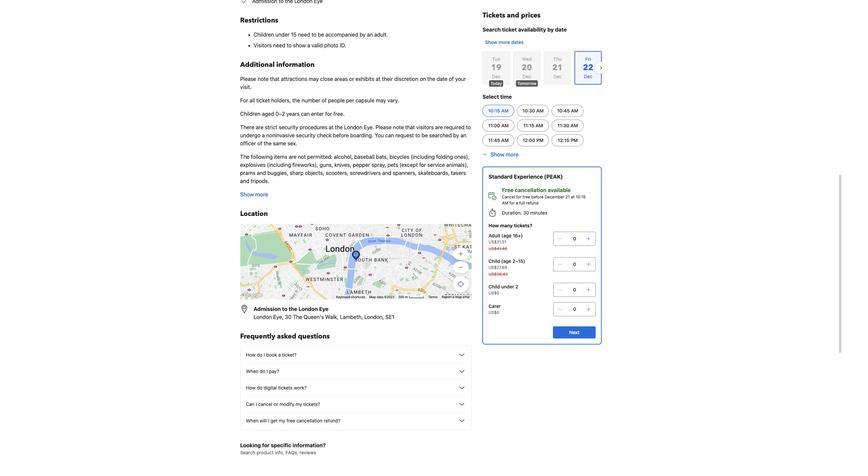 Task type: vqa. For each thing, say whether or not it's contained in the screenshot.
'book' to the bottom
no



Task type: locate. For each thing, give the bounding box(es) containing it.
1 horizontal spatial can
[[386, 133, 394, 139]]

prices
[[522, 11, 541, 20]]

0 horizontal spatial before
[[333, 133, 349, 139]]

tickets? up the 16+)
[[514, 223, 533, 229]]

1 vertical spatial my
[[279, 419, 286, 424]]

1 vertical spatial that
[[406, 125, 415, 131]]

the inside the following items are not permitted: alcohol, baseball bats, bicycles (including folding ones), explosives (including fireworks), guns, knives, pepper spray, pets (except for service animals), prams and buggies, sharp objects, scooters, screwdrivers and spanners, skateboards, tasers and tripods.
[[240, 154, 250, 160]]

do left digital
[[257, 386, 263, 391]]

1 child from the top
[[489, 259, 501, 264]]

0 horizontal spatial under
[[276, 32, 290, 38]]

dec for 19
[[492, 74, 501, 79]]

show down 11:45 am
[[491, 152, 505, 158]]

us$0
[[489, 291, 500, 296], [489, 311, 500, 316]]

date right availability
[[556, 27, 567, 33]]

a left valid
[[308, 42, 310, 48]]

more inside show more dates button
[[499, 39, 511, 45]]

for up "full"
[[517, 195, 522, 200]]

how inside how do digital tickets work? dropdown button
[[246, 386, 256, 391]]

show inside button
[[486, 39, 498, 45]]

at
[[376, 76, 381, 82], [329, 125, 334, 131], [572, 195, 575, 200]]

do inside how do i book a ticket? dropdown button
[[257, 353, 263, 358]]

1 horizontal spatial at
[[376, 76, 381, 82]]

1 vertical spatial need
[[273, 42, 286, 48]]

0 horizontal spatial pm
[[537, 138, 544, 143]]

child for child (age 2–15)
[[489, 259, 501, 264]]

us$41.46
[[489, 247, 508, 252]]

2 dec from the left
[[523, 74, 532, 79]]

1 horizontal spatial cancellation
[[515, 187, 547, 193]]

am for 11:00 am
[[502, 123, 509, 129]]

when
[[246, 369, 259, 375], [246, 419, 259, 424]]

0 vertical spatial before
[[333, 133, 349, 139]]

1 horizontal spatial of
[[322, 98, 327, 104]]

a right book
[[279, 353, 281, 358]]

10:15 inside free cancellation available cancel for free before december 21 at 10:15 am for a full refund
[[576, 195, 586, 200]]

carer us$0
[[489, 304, 501, 316]]

before
[[333, 133, 349, 139], [532, 195, 544, 200]]

next
[[570, 330, 580, 336]]

us$0 up the carer
[[489, 291, 500, 296]]

0 vertical spatial search
[[483, 27, 501, 33]]

2 vertical spatial of
[[258, 141, 263, 147]]

10:45
[[558, 108, 570, 114]]

the up explosives
[[240, 154, 250, 160]]

london up queen's
[[299, 307, 318, 313]]

2 0 from the top
[[574, 262, 577, 268]]

by inside 'there are strict security procedures at the london eye. please note that visitors are required to undergo a noninvasive security check before boarding. you can request to be searched by an officer of the same sex.'
[[454, 133, 460, 139]]

can inside 'there are strict security procedures at the london eye. please note that visitors are required to undergo a noninvasive security check before boarding. you can request to be searched by an officer of the same sex.'
[[386, 133, 394, 139]]

i right will
[[268, 419, 269, 424]]

tickets? inside can i cancel or modify my tickets? dropdown button
[[304, 402, 320, 408]]

1 vertical spatial (including
[[267, 162, 291, 168]]

0 vertical spatial cancellation
[[515, 187, 547, 193]]

2 vertical spatial london
[[254, 315, 272, 321]]

of
[[449, 76, 454, 82], [322, 98, 327, 104], [258, 141, 263, 147]]

(peak)
[[545, 174, 563, 180]]

i for get
[[268, 419, 269, 424]]

for
[[326, 111, 332, 117], [420, 162, 426, 168], [517, 195, 522, 200], [510, 201, 515, 206], [262, 443, 270, 449]]

at inside free cancellation available cancel for free before december 21 at 10:15 am for a full refund
[[572, 195, 575, 200]]

i right can
[[256, 402, 257, 408]]

12:00
[[523, 138, 536, 143]]

how for how many tickets?
[[489, 223, 499, 229]]

0 horizontal spatial dec
[[492, 74, 501, 79]]

the right admission
[[289, 307, 298, 313]]

show more down 11:45 am
[[491, 152, 519, 158]]

0 vertical spatial be
[[318, 32, 324, 38]]

(age down many
[[502, 233, 512, 239]]

how down frequently
[[246, 353, 256, 358]]

digital
[[264, 386, 277, 391]]

error
[[463, 296, 470, 300]]

1 vertical spatial before
[[532, 195, 544, 200]]

0 vertical spatial ticket
[[503, 27, 517, 33]]

the left same
[[264, 141, 272, 147]]

tickets?
[[514, 223, 533, 229], [304, 402, 320, 408]]

21 inside free cancellation available cancel for free before december 21 at 10:15 am for a full refund
[[566, 195, 570, 200]]

free up "full"
[[523, 195, 531, 200]]

of left people
[[322, 98, 327, 104]]

are up searched
[[436, 125, 443, 131]]

at inside 'there are strict security procedures at the london eye. please note that visitors are required to undergo a noninvasive security check before boarding. you can request to be searched by an officer of the same sex.'
[[329, 125, 334, 131]]

for left service
[[420, 162, 426, 168]]

1 horizontal spatial free
[[523, 195, 531, 200]]

on
[[420, 76, 426, 82]]

child inside child under 2 us$0
[[489, 284, 501, 290]]

available
[[548, 187, 571, 193]]

at up check
[[329, 125, 334, 131]]

are left not
[[289, 154, 297, 160]]

0 vertical spatial need
[[298, 32, 310, 38]]

to
[[312, 32, 317, 38], [287, 42, 292, 48], [466, 125, 471, 131], [416, 133, 421, 139], [282, 307, 288, 313]]

please up you
[[376, 125, 392, 131]]

knives,
[[335, 162, 352, 168]]

lambeth,
[[340, 315, 363, 321]]

do left pay?
[[260, 369, 266, 375]]

0 horizontal spatial my
[[279, 419, 286, 424]]

for left free.
[[326, 111, 332, 117]]

may inside please note that attractions may close areas or exhibits at their discretion on the date of your visit.
[[309, 76, 319, 82]]

pm
[[537, 138, 544, 143], [571, 138, 578, 143]]

(including up service
[[411, 154, 435, 160]]

10:15 right december
[[576, 195, 586, 200]]

capsule
[[356, 98, 375, 104]]

security
[[279, 125, 299, 131], [296, 133, 316, 139]]

1 0 from the top
[[574, 236, 577, 242]]

to right required
[[466, 125, 471, 131]]

ticket up show more dates
[[503, 27, 517, 33]]

am down time
[[502, 108, 509, 114]]

show
[[486, 39, 498, 45], [491, 152, 505, 158], [240, 192, 254, 198]]

0 vertical spatial please
[[240, 76, 257, 82]]

when for when will i get my free cancellation refund?
[[246, 419, 259, 424]]

your
[[456, 76, 466, 82]]

free
[[523, 195, 531, 200], [287, 419, 295, 424]]

1 dec from the left
[[492, 74, 501, 79]]

an down required
[[461, 133, 467, 139]]

0 vertical spatial 21
[[553, 62, 563, 73]]

1 horizontal spatial before
[[532, 195, 544, 200]]

2 (age from the top
[[502, 259, 512, 264]]

30 inside admission to the london eye london eye, 30 the queen's walk, lambeth, london, se1
[[285, 315, 292, 321]]

my inside dropdown button
[[279, 419, 286, 424]]

need right 'visitors'
[[273, 42, 286, 48]]

child inside 'child (age 2–15) us$27.69'
[[489, 259, 501, 264]]

a inside dropdown button
[[279, 353, 281, 358]]

0 vertical spatial (including
[[411, 154, 435, 160]]

dec
[[492, 74, 501, 79], [523, 74, 532, 79], [554, 74, 562, 79]]

my
[[296, 402, 302, 408], [279, 419, 286, 424]]

are inside the following items are not permitted: alcohol, baseball bats, bicycles (including folding ones), explosives (including fireworks), guns, knives, pepper spray, pets (except for service animals), prams and buggies, sharp objects, scooters, screwdrivers and spanners, skateboards, tasers and tripods.
[[289, 154, 297, 160]]

show more
[[491, 152, 519, 158], [240, 192, 268, 198]]

(age inside 'child (age 2–15) us$27.69'
[[502, 259, 512, 264]]

am for 11:15 am
[[536, 123, 543, 129]]

do for tickets
[[257, 386, 263, 391]]

1 horizontal spatial need
[[298, 32, 310, 38]]

1 horizontal spatial 30
[[524, 210, 530, 216]]

animals),
[[447, 162, 469, 168]]

i left book
[[264, 353, 265, 358]]

can
[[246, 402, 255, 408]]

0 vertical spatial when
[[246, 369, 259, 375]]

2 vertical spatial at
[[572, 195, 575, 200]]

are left strict
[[256, 125, 264, 131]]

london,
[[365, 315, 384, 321]]

exhibits
[[356, 76, 375, 82]]

child
[[489, 259, 501, 264], [489, 284, 501, 290]]

2 vertical spatial more
[[256, 192, 268, 198]]

or inside dropdown button
[[274, 402, 278, 408]]

1 horizontal spatial my
[[296, 402, 302, 408]]

0 vertical spatial 30
[[524, 210, 530, 216]]

show
[[293, 42, 306, 48]]

0 vertical spatial show
[[486, 39, 498, 45]]

2 when from the top
[[246, 419, 259, 424]]

1 when from the top
[[246, 369, 259, 375]]

dec inside tue 19 dec today
[[492, 74, 501, 79]]

show up the tue
[[486, 39, 498, 45]]

1 vertical spatial ticket
[[257, 98, 270, 104]]

buggies,
[[268, 170, 289, 176]]

2 horizontal spatial are
[[436, 125, 443, 131]]

2–15)
[[513, 259, 526, 264]]

1 horizontal spatial note
[[393, 125, 404, 131]]

an inside 'there are strict security procedures at the london eye. please note that visitors are required to undergo a noninvasive security check before boarding. you can request to be searched by an officer of the same sex.'
[[461, 133, 467, 139]]

cancellation
[[515, 187, 547, 193], [297, 419, 323, 424]]

children aged 0–2 years can enter for free.
[[240, 111, 345, 117]]

21 inside region
[[553, 62, 563, 73]]

search down tickets
[[483, 27, 501, 33]]

us$0 down the carer
[[489, 311, 500, 316]]

2 horizontal spatial of
[[449, 76, 454, 82]]

that
[[270, 76, 280, 82], [406, 125, 415, 131]]

do inside how do digital tickets work? dropdown button
[[257, 386, 263, 391]]

1 vertical spatial free
[[287, 419, 295, 424]]

pm right 12:00
[[537, 138, 544, 143]]

0 vertical spatial my
[[296, 402, 302, 408]]

1 (age from the top
[[502, 233, 512, 239]]

standard experience (peak)
[[489, 174, 563, 180]]

london up boarding.
[[345, 125, 363, 131]]

child up us$27.69
[[489, 259, 501, 264]]

by right availability
[[548, 27, 554, 33]]

am right 11:30
[[571, 123, 579, 129]]

am for 10:30 am
[[537, 108, 544, 114]]

0 vertical spatial date
[[556, 27, 567, 33]]

do inside the when do i pay? dropdown button
[[260, 369, 266, 375]]

1 vertical spatial under
[[502, 284, 515, 290]]

tasers
[[451, 170, 466, 176]]

1 horizontal spatial or
[[350, 76, 355, 82]]

0 vertical spatial may
[[309, 76, 319, 82]]

at inside please note that attractions may close areas or exhibits at their discretion on the date of your visit.
[[376, 76, 381, 82]]

am right 11:00
[[502, 123, 509, 129]]

1 pm from the left
[[537, 138, 544, 143]]

admission
[[254, 307, 281, 313]]

0 vertical spatial child
[[489, 259, 501, 264]]

dec down thu at the top right
[[554, 74, 562, 79]]

be down visitors
[[422, 133, 428, 139]]

date left 'your'
[[437, 76, 448, 82]]

by down required
[[454, 133, 460, 139]]

2 vertical spatial how
[[246, 386, 256, 391]]

security up 'noninvasive'
[[279, 125, 299, 131]]

500 m button
[[397, 295, 427, 300]]

am right 11:45
[[502, 138, 509, 143]]

30 right eye,
[[285, 315, 292, 321]]

tickets? down the work?
[[304, 402, 320, 408]]

accompanied
[[326, 32, 359, 38]]

that up request
[[406, 125, 415, 131]]

1 vertical spatial do
[[260, 369, 266, 375]]

children down all
[[240, 111, 261, 117]]

(including up buggies,
[[267, 162, 291, 168]]

1 horizontal spatial are
[[289, 154, 297, 160]]

0 vertical spatial more
[[499, 39, 511, 45]]

a left "full"
[[516, 201, 519, 206]]

0 horizontal spatial note
[[258, 76, 269, 82]]

us$36.43
[[489, 272, 508, 277]]

0 horizontal spatial or
[[274, 402, 278, 408]]

0 vertical spatial show more button
[[483, 151, 519, 159]]

search down 'looking'
[[240, 451, 256, 456]]

1 vertical spatial 30
[[285, 315, 292, 321]]

1 us$0 from the top
[[489, 291, 500, 296]]

tripods.
[[251, 178, 270, 184]]

many
[[501, 223, 513, 229]]

need right 15
[[298, 32, 310, 38]]

1 vertical spatial london
[[299, 307, 318, 313]]

children for children under 15 need to be accompanied by an adult.
[[254, 32, 274, 38]]

note up request
[[393, 125, 404, 131]]

availability
[[519, 27, 547, 33]]

0 horizontal spatial 21
[[553, 62, 563, 73]]

0 vertical spatial children
[[254, 32, 274, 38]]

by
[[548, 27, 554, 33], [360, 32, 366, 38], [454, 133, 460, 139]]

please
[[240, 76, 257, 82], [376, 125, 392, 131]]

show more button down 11:45 am
[[483, 151, 519, 159]]

how up can
[[246, 386, 256, 391]]

1 vertical spatial search
[[240, 451, 256, 456]]

4 0 from the top
[[574, 307, 577, 313]]

1 vertical spatial be
[[422, 133, 428, 139]]

keyboard shortcuts
[[336, 296, 366, 300]]

at for am
[[572, 195, 575, 200]]

i for pay?
[[267, 369, 268, 375]]

us$0 inside carer us$0
[[489, 311, 500, 316]]

ticket right all
[[257, 98, 270, 104]]

refund
[[527, 201, 539, 206]]

when left pay?
[[246, 369, 259, 375]]

be up valid
[[318, 32, 324, 38]]

show more button down tripods.
[[240, 191, 268, 199]]

1 horizontal spatial please
[[376, 125, 392, 131]]

2 horizontal spatial at
[[572, 195, 575, 200]]

how for how do i book a ticket?
[[246, 353, 256, 358]]

wed 20 dec tomorrow
[[518, 56, 537, 86]]

under inside child under 2 us$0
[[502, 284, 515, 290]]

tue
[[493, 56, 501, 62]]

0 vertical spatial us$0
[[489, 291, 500, 296]]

be inside 'there are strict security procedures at the london eye. please note that visitors are required to undergo a noninvasive security check before boarding. you can request to be searched by an officer of the same sex.'
[[422, 133, 428, 139]]

more down tripods.
[[256, 192, 268, 198]]

for up product
[[262, 443, 270, 449]]

2 pm from the left
[[571, 138, 578, 143]]

am down cancel
[[503, 201, 509, 206]]

i for book
[[264, 353, 265, 358]]

500
[[399, 296, 405, 300]]

0 vertical spatial 10:15
[[489, 108, 501, 114]]

an left adult.
[[367, 32, 373, 38]]

0 for 16+)
[[574, 236, 577, 242]]

under left 2
[[502, 284, 515, 290]]

my right get
[[279, 419, 286, 424]]

free inside dropdown button
[[287, 419, 295, 424]]

0 vertical spatial the
[[240, 154, 250, 160]]

carer
[[489, 304, 501, 310]]

at right december
[[572, 195, 575, 200]]

us$0 inside child under 2 us$0
[[489, 291, 500, 296]]

1 vertical spatial may
[[376, 98, 386, 104]]

close
[[320, 76, 333, 82]]

0 horizontal spatial that
[[270, 76, 280, 82]]

3 dec from the left
[[554, 74, 562, 79]]

1 vertical spatial date
[[437, 76, 448, 82]]

how inside how do i book a ticket? dropdown button
[[246, 353, 256, 358]]

before inside free cancellation available cancel for free before december 21 at 10:15 am for a full refund
[[532, 195, 544, 200]]

do for book
[[257, 353, 263, 358]]

scooters,
[[326, 170, 349, 176]]

region
[[478, 48, 608, 87]]

that inside 'there are strict security procedures at the london eye. please note that visitors are required to undergo a noninvasive security check before boarding. you can request to be searched by an officer of the same sex.'
[[406, 125, 415, 131]]

dec up "today"
[[492, 74, 501, 79]]

the inside admission to the london eye london eye, 30 the queen's walk, lambeth, london, se1
[[289, 307, 298, 313]]

cancellation up refund
[[515, 187, 547, 193]]

report a map error
[[442, 296, 470, 300]]

to down visitors
[[416, 133, 421, 139]]

1 vertical spatial the
[[293, 315, 303, 321]]

info,
[[275, 451, 285, 456]]

0 horizontal spatial please
[[240, 76, 257, 82]]

may left close
[[309, 76, 319, 82]]

duration:
[[503, 210, 522, 216]]

3 0 from the top
[[574, 287, 577, 293]]

0 horizontal spatial ticket
[[257, 98, 270, 104]]

0 for 2
[[574, 287, 577, 293]]

0 horizontal spatial date
[[437, 76, 448, 82]]

or right cancel
[[274, 402, 278, 408]]

am right 11:15
[[536, 123, 543, 129]]

0 horizontal spatial at
[[329, 125, 334, 131]]

can left enter
[[301, 111, 310, 117]]

of left 'your'
[[449, 76, 454, 82]]

(age inside the 'adult (age 16+) us$31.51'
[[502, 233, 512, 239]]

1 horizontal spatial show more
[[491, 152, 519, 158]]

21 down thu at the top right
[[553, 62, 563, 73]]

children up 'visitors'
[[254, 32, 274, 38]]

that down "additional information"
[[270, 76, 280, 82]]

that inside please note that attractions may close areas or exhibits at their discretion on the date of your visit.
[[270, 76, 280, 82]]

0 vertical spatial or
[[350, 76, 355, 82]]

specific
[[271, 443, 292, 449]]

enter
[[311, 111, 324, 117]]

1 horizontal spatial an
[[461, 133, 467, 139]]

1 vertical spatial at
[[329, 125, 334, 131]]

a right the undergo
[[262, 133, 265, 139]]

0 horizontal spatial free
[[287, 419, 295, 424]]

searched
[[430, 133, 452, 139]]

an
[[367, 32, 373, 38], [461, 133, 467, 139]]

1 vertical spatial or
[[274, 402, 278, 408]]

child (age 2–15) us$27.69
[[489, 259, 526, 271]]

1 vertical spatial please
[[376, 125, 392, 131]]

when will i get my free cancellation refund?
[[246, 419, 341, 424]]

before up refund
[[532, 195, 544, 200]]

google image
[[242, 291, 264, 300]]

30 down "full"
[[524, 210, 530, 216]]

of inside 'there are strict security procedures at the london eye. please note that visitors are required to undergo a noninvasive security check before boarding. you can request to be searched by an officer of the same sex.'
[[258, 141, 263, 147]]

to up eye,
[[282, 307, 288, 313]]

asked
[[277, 332, 297, 342]]

1 vertical spatial show
[[491, 152, 505, 158]]

london down admission
[[254, 315, 272, 321]]

0 vertical spatial free
[[523, 195, 531, 200]]

1 vertical spatial us$0
[[489, 311, 500, 316]]

0 vertical spatial of
[[449, 76, 454, 82]]

am right 10:30
[[537, 108, 544, 114]]

2 us$0 from the top
[[489, 311, 500, 316]]

1 vertical spatial child
[[489, 284, 501, 290]]

adult.
[[375, 32, 388, 38]]

1 vertical spatial 10:15
[[576, 195, 586, 200]]

or right areas at the left
[[350, 76, 355, 82]]

under for 15
[[276, 32, 290, 38]]

1 horizontal spatial pm
[[571, 138, 578, 143]]

cancellation left refund?
[[297, 419, 323, 424]]

11:30 am
[[558, 123, 579, 129]]

region containing 19
[[478, 48, 608, 87]]

show more button
[[483, 151, 519, 159], [240, 191, 268, 199]]

10:15
[[489, 108, 501, 114], [576, 195, 586, 200]]

wed
[[523, 56, 532, 62]]

more left dates
[[499, 39, 511, 45]]

21 down available
[[566, 195, 570, 200]]

12:00 pm
[[523, 138, 544, 143]]

photo
[[325, 42, 339, 48]]

and
[[507, 11, 520, 20], [257, 170, 266, 176], [383, 170, 392, 176], [240, 178, 250, 184]]

more down 11:45 am
[[506, 152, 519, 158]]

when left will
[[246, 419, 259, 424]]

folding
[[437, 154, 453, 160]]

screwdrivers
[[350, 170, 381, 176]]

free inside free cancellation available cancel for free before december 21 at 10:15 am for a full refund
[[523, 195, 531, 200]]

2 child from the top
[[489, 284, 501, 290]]

dec inside wed 20 dec tomorrow
[[523, 74, 532, 79]]

my inside dropdown button
[[296, 402, 302, 408]]

for inside the following items are not permitted: alcohol, baseball bats, bicycles (including folding ones), explosives (including fireworks), guns, knives, pepper spray, pets (except for service animals), prams and buggies, sharp objects, scooters, screwdrivers and spanners, skateboards, tasers and tripods.
[[420, 162, 426, 168]]

eye
[[319, 307, 329, 313]]

0 horizontal spatial be
[[318, 32, 324, 38]]



Task type: describe. For each thing, give the bounding box(es) containing it.
11:00
[[489, 123, 501, 129]]

not
[[298, 154, 306, 160]]

questions
[[298, 332, 330, 342]]

restrictions
[[240, 16, 279, 25]]

0 vertical spatial show more
[[491, 152, 519, 158]]

pm for 12:00 pm
[[537, 138, 544, 143]]

dec for 20
[[523, 74, 532, 79]]

1 vertical spatial more
[[506, 152, 519, 158]]

am for 10:45 am
[[572, 108, 579, 114]]

a inside free cancellation available cancel for free before december 21 at 10:15 am for a full refund
[[516, 201, 519, 206]]

can i cancel or modify my tickets? button
[[246, 401, 467, 409]]

explosives
[[240, 162, 266, 168]]

(age for 2–15)
[[502, 259, 512, 264]]

before inside 'there are strict security procedures at the london eye. please note that visitors are required to undergo a noninvasive security check before boarding. you can request to be searched by an officer of the same sex.'
[[333, 133, 349, 139]]

15
[[291, 32, 297, 38]]

keyboard shortcuts button
[[336, 295, 366, 300]]

terms
[[429, 296, 438, 300]]

search inside looking for specific information? search product info, faqs, reviews
[[240, 451, 256, 456]]

1 vertical spatial show more
[[240, 192, 268, 198]]

0 horizontal spatial 10:15
[[489, 108, 501, 114]]

areas
[[335, 76, 348, 82]]

the up years
[[293, 98, 300, 104]]

walk,
[[326, 315, 339, 321]]

prams
[[240, 170, 256, 176]]

when for when do i pay?
[[246, 369, 259, 375]]

to up valid
[[312, 32, 317, 38]]

i inside dropdown button
[[256, 402, 257, 408]]

0 horizontal spatial need
[[273, 42, 286, 48]]

for
[[240, 98, 248, 104]]

reviews
[[300, 451, 316, 456]]

of inside please note that attractions may close areas or exhibits at their discretion on the date of your visit.
[[449, 76, 454, 82]]

am for 11:30 am
[[571, 123, 579, 129]]

discretion
[[395, 76, 419, 82]]

visit.
[[240, 84, 252, 90]]

0 horizontal spatial are
[[256, 125, 264, 131]]

bicycles
[[390, 154, 410, 160]]

people
[[328, 98, 345, 104]]

the inside admission to the london eye london eye, 30 the queen's walk, lambeth, london, se1
[[293, 315, 303, 321]]

1 horizontal spatial london
[[299, 307, 318, 313]]

11:45
[[489, 138, 501, 143]]

dec inside thu 21 dec
[[554, 74, 562, 79]]

get
[[271, 419, 278, 424]]

1 horizontal spatial tickets?
[[514, 223, 533, 229]]

0 horizontal spatial london
[[254, 315, 272, 321]]

to inside admission to the london eye london eye, 30 the queen's walk, lambeth, london, se1
[[282, 307, 288, 313]]

how do digital tickets work? button
[[246, 385, 467, 393]]

11:00 am
[[489, 123, 509, 129]]

additional
[[240, 60, 275, 69]]

for inside looking for specific information? search product info, faqs, reviews
[[262, 443, 270, 449]]

1 horizontal spatial ticket
[[503, 27, 517, 33]]

spanners,
[[393, 170, 417, 176]]

additional information
[[240, 60, 315, 69]]

11:45 am
[[489, 138, 509, 143]]

0 horizontal spatial an
[[367, 32, 373, 38]]

tickets and prices
[[483, 11, 541, 20]]

modify
[[280, 402, 295, 408]]

free for cancellation
[[523, 195, 531, 200]]

1 vertical spatial of
[[322, 98, 327, 104]]

request
[[396, 133, 414, 139]]

vary.
[[388, 98, 399, 104]]

for down cancel
[[510, 201, 515, 206]]

0 vertical spatial can
[[301, 111, 310, 117]]

(age for 16+)
[[502, 233, 512, 239]]

1 horizontal spatial (including
[[411, 154, 435, 160]]

the down free.
[[335, 125, 343, 131]]

adult
[[489, 233, 501, 239]]

procedures
[[300, 125, 328, 131]]

at for discretion
[[376, 76, 381, 82]]

visitors
[[254, 42, 272, 48]]

permitted:
[[308, 154, 333, 160]]

admission to the london eye london eye, 30 the queen's walk, lambeth, london, se1
[[254, 307, 395, 321]]

1 vertical spatial show more button
[[240, 191, 268, 199]]

thu 21 dec
[[553, 56, 563, 79]]

valid
[[312, 42, 323, 48]]

or inside please note that attractions may close areas or exhibits at their discretion on the date of your visit.
[[350, 76, 355, 82]]

noninvasive
[[266, 133, 295, 139]]

select
[[483, 94, 499, 100]]

thu
[[554, 56, 562, 62]]

a left map
[[453, 296, 455, 300]]

show more dates button
[[483, 36, 527, 48]]

a inside 'there are strict security procedures at the london eye. please note that visitors are required to undergo a noninvasive security check before boarding. you can request to be searched by an officer of the same sex.'
[[262, 133, 265, 139]]

tickets
[[278, 386, 293, 391]]

report
[[442, 296, 452, 300]]

there
[[240, 125, 255, 131]]

when will i get my free cancellation refund? button
[[246, 418, 467, 426]]

minutes
[[531, 210, 548, 216]]

2 vertical spatial show
[[240, 192, 254, 198]]

the inside please note that attractions may close areas or exhibits at their discretion on the date of your visit.
[[428, 76, 436, 82]]

11:15 am
[[524, 123, 543, 129]]

please inside 'there are strict security procedures at the london eye. please note that visitors are required to undergo a noninvasive security check before boarding. you can request to be searched by an officer of the same sex.'
[[376, 125, 392, 131]]

note inside 'there are strict security procedures at the london eye. please note that visitors are required to undergo a noninvasive security check before boarding. you can request to be searched by an officer of the same sex.'
[[393, 125, 404, 131]]

under for 2
[[502, 284, 515, 290]]

1 vertical spatial security
[[296, 133, 316, 139]]

search ticket availability by date
[[483, 27, 567, 33]]

pm for 12:15 pm
[[571, 138, 578, 143]]

undergo
[[240, 133, 261, 139]]

how many tickets?
[[489, 223, 533, 229]]

free
[[503, 187, 514, 193]]

their
[[382, 76, 393, 82]]

refund?
[[324, 419, 341, 424]]

select time
[[483, 94, 512, 100]]

am inside free cancellation available cancel for free before december 21 at 10:15 am for a full refund
[[503, 201, 509, 206]]

show more dates
[[486, 39, 524, 45]]

location
[[240, 210, 268, 219]]

free cancellation available cancel for free before december 21 at 10:15 am for a full refund
[[503, 187, 586, 206]]

cancellation inside free cancellation available cancel for free before december 21 at 10:15 am for a full refund
[[515, 187, 547, 193]]

how do digital tickets work?
[[246, 386, 307, 391]]

keyboard
[[336, 296, 350, 300]]

following
[[251, 154, 273, 160]]

map region
[[240, 224, 472, 300]]

london inside 'there are strict security procedures at the london eye. please note that visitors are required to undergo a noninvasive security check before boarding. you can request to be searched by an officer of the same sex.'
[[345, 125, 363, 131]]

0 horizontal spatial by
[[360, 32, 366, 38]]

please note that attractions may close areas or exhibits at their discretion on the date of your visit.
[[240, 76, 466, 90]]

500 m
[[399, 296, 409, 300]]

am for 11:45 am
[[502, 138, 509, 143]]

free for will
[[287, 419, 295, 424]]

years
[[287, 111, 300, 117]]

guns,
[[320, 162, 333, 168]]

0 for 2–15)
[[574, 262, 577, 268]]

to left show
[[287, 42, 292, 48]]

shortcuts
[[351, 296, 366, 300]]

boarding.
[[351, 133, 374, 139]]

ticket?
[[282, 353, 297, 358]]

note inside please note that attractions may close areas or exhibits at their discretion on the date of your visit.
[[258, 76, 269, 82]]

baseball
[[355, 154, 375, 160]]

11:15
[[524, 123, 535, 129]]

please inside please note that attractions may close areas or exhibits at their discretion on the date of your visit.
[[240, 76, 257, 82]]

16+)
[[513, 233, 523, 239]]

10:30 am
[[523, 108, 544, 114]]

do for pay?
[[260, 369, 266, 375]]

0 vertical spatial security
[[279, 125, 299, 131]]

per
[[346, 98, 355, 104]]

child under 2 us$0
[[489, 284, 519, 296]]

children for children aged 0–2 years can enter for free.
[[240, 111, 261, 117]]

how for how do digital tickets work?
[[246, 386, 256, 391]]

and down the pets
[[383, 170, 392, 176]]

standard
[[489, 174, 513, 180]]

will
[[260, 419, 267, 424]]

cancellation inside dropdown button
[[297, 419, 323, 424]]

how do i book a ticket? button
[[246, 352, 467, 360]]

number
[[302, 98, 321, 104]]

1 horizontal spatial show more button
[[483, 151, 519, 159]]

and up tripods.
[[257, 170, 266, 176]]

and left prices
[[507, 11, 520, 20]]

bats,
[[376, 154, 388, 160]]

and down prams
[[240, 178, 250, 184]]

1 horizontal spatial search
[[483, 27, 501, 33]]

how do i book a ticket?
[[246, 353, 297, 358]]

objects,
[[305, 170, 325, 176]]

the following items are not permitted: alcohol, baseball bats, bicycles (including folding ones), explosives (including fireworks), guns, knives, pepper spray, pets (except for service animals), prams and buggies, sharp objects, scooters, screwdrivers and spanners, skateboards, tasers and tripods.
[[240, 154, 470, 184]]

date inside please note that attractions may close areas or exhibits at their discretion on the date of your visit.
[[437, 76, 448, 82]]

am for 10:15 am
[[502, 108, 509, 114]]

information
[[277, 60, 315, 69]]

child for child under 2
[[489, 284, 501, 290]]

2 horizontal spatial by
[[548, 27, 554, 33]]

1 horizontal spatial date
[[556, 27, 567, 33]]

1 horizontal spatial may
[[376, 98, 386, 104]]



